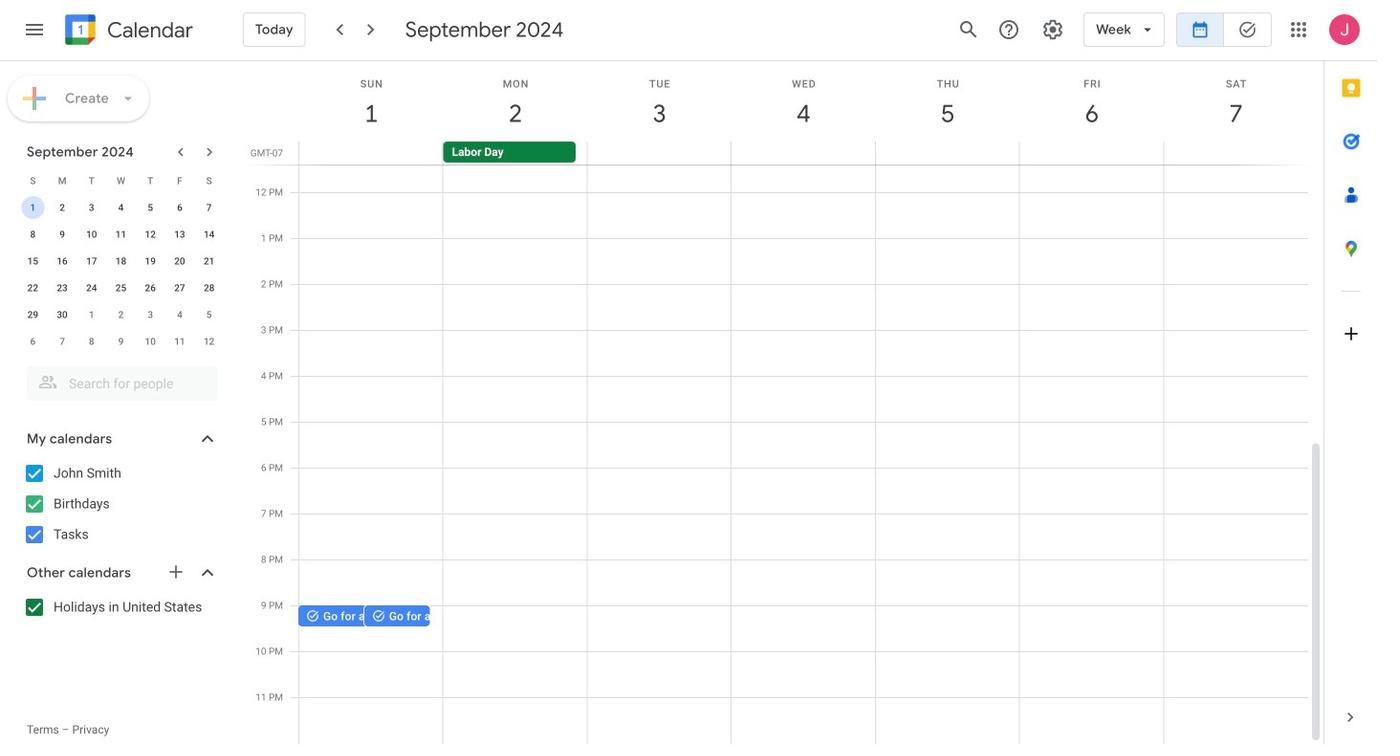 Task type: locate. For each thing, give the bounding box(es) containing it.
row
[[291, 0, 1308, 744], [291, 142, 1324, 165], [18, 167, 224, 194], [18, 194, 224, 221], [18, 221, 224, 248], [18, 248, 224, 275], [18, 275, 224, 301], [18, 301, 224, 328], [18, 328, 224, 355]]

october 11 element
[[168, 330, 191, 353]]

october 9 element
[[110, 330, 132, 353]]

october 5 element
[[198, 303, 221, 326]]

3 element
[[80, 196, 103, 219]]

october 12 element
[[198, 330, 221, 353]]

None search field
[[0, 359, 237, 401]]

october 1 element
[[80, 303, 103, 326]]

24 element
[[80, 276, 103, 299]]

27 element
[[168, 276, 191, 299]]

2 element
[[51, 196, 74, 219]]

heading
[[103, 19, 193, 42]]

22 element
[[21, 276, 44, 299]]

october 3 element
[[139, 303, 162, 326]]

7 element
[[198, 196, 221, 219]]

8 element
[[21, 223, 44, 246]]

main drawer image
[[23, 18, 46, 41]]

18 element
[[110, 250, 132, 273]]

calendar element
[[61, 11, 193, 53]]

6 element
[[168, 196, 191, 219]]

21 element
[[198, 250, 221, 273]]

cell
[[298, 0, 490, 744], [444, 0, 588, 744], [588, 0, 732, 744], [732, 0, 876, 744], [876, 0, 1020, 744], [1020, 0, 1164, 744], [1164, 0, 1308, 744], [299, 142, 443, 165], [587, 142, 731, 165], [731, 142, 875, 165], [875, 142, 1019, 165], [1019, 142, 1163, 165], [1163, 142, 1308, 165], [18, 194, 48, 221]]

october 4 element
[[168, 303, 191, 326]]

row group
[[18, 194, 224, 355]]

heading inside calendar element
[[103, 19, 193, 42]]

28 element
[[198, 276, 221, 299]]

26 element
[[139, 276, 162, 299]]

october 8 element
[[80, 330, 103, 353]]

saturday, september 7 element
[[1164, 61, 1308, 142]]

tab list
[[1325, 61, 1377, 691]]

grid
[[245, 0, 1324, 744]]

13 element
[[168, 223, 191, 246]]



Task type: vqa. For each thing, say whether or not it's contained in the screenshot.
THE "SETTINGS FOR OTHER CALENDARS"
no



Task type: describe. For each thing, give the bounding box(es) containing it.
wednesday, september 4 element
[[732, 61, 876, 142]]

september 2024 grid
[[18, 167, 224, 355]]

29 element
[[21, 303, 44, 326]]

25 element
[[110, 276, 132, 299]]

9 element
[[51, 223, 74, 246]]

15 element
[[21, 250, 44, 273]]

friday, september 6 element
[[1020, 61, 1164, 142]]

12 element
[[139, 223, 162, 246]]

20 element
[[168, 250, 191, 273]]

10 element
[[80, 223, 103, 246]]

october 10 element
[[139, 330, 162, 353]]

4 element
[[110, 196, 132, 219]]

cell inside september 2024 grid
[[18, 194, 48, 221]]

my calendars list
[[4, 458, 237, 550]]

Search for people text field
[[38, 366, 207, 401]]

thursday, september 5 element
[[876, 61, 1020, 142]]

14 element
[[198, 223, 221, 246]]

1 element
[[21, 196, 44, 219]]

19 element
[[139, 250, 162, 273]]

tuesday, september 3 element
[[588, 61, 732, 142]]

settings menu image
[[1042, 18, 1065, 41]]

october 6 element
[[21, 330, 44, 353]]

30 element
[[51, 303, 74, 326]]

october 2 element
[[110, 303, 132, 326]]

23 element
[[51, 276, 74, 299]]

17 element
[[80, 250, 103, 273]]

monday, september 2 element
[[444, 61, 588, 142]]

add other calendars image
[[166, 562, 186, 582]]

5 element
[[139, 196, 162, 219]]

11 element
[[110, 223, 132, 246]]

october 7 element
[[51, 330, 74, 353]]

sunday, september 1 element
[[299, 61, 444, 142]]

16 element
[[51, 250, 74, 273]]



